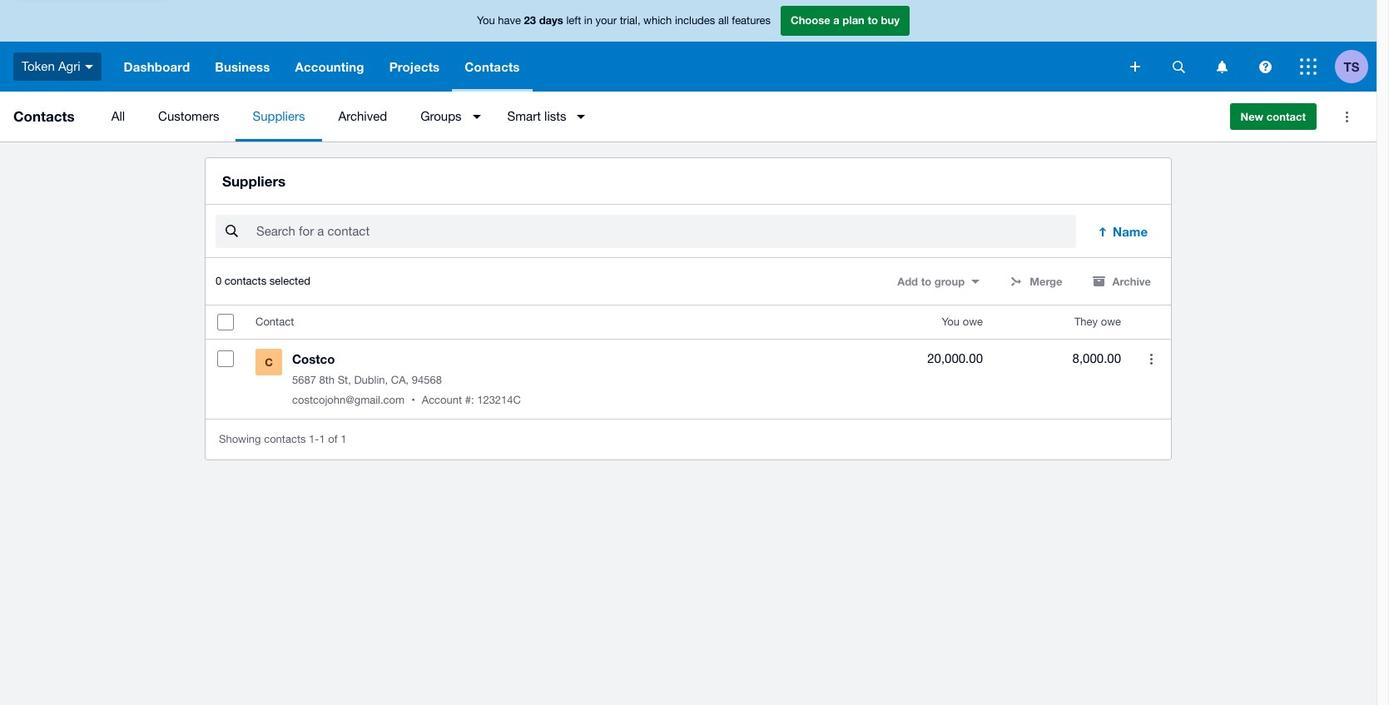 Task type: describe. For each thing, give the bounding box(es) containing it.
20,000.00
[[928, 351, 983, 366]]

1-
[[309, 433, 319, 446]]

includes
[[675, 14, 715, 27]]

customers
[[158, 109, 219, 123]]

group
[[935, 275, 965, 288]]

smart lists
[[507, 109, 566, 123]]

costco
[[292, 351, 335, 366]]

•
[[411, 394, 415, 406]]

which
[[644, 14, 672, 27]]

94568
[[412, 374, 442, 386]]

contacts for showing
[[264, 433, 306, 446]]

new
[[1241, 110, 1264, 123]]

archived
[[338, 109, 387, 123]]

svg image inside token agri popup button
[[85, 65, 93, 69]]

suppliers inside the suppliers button
[[253, 109, 305, 123]]

all button
[[95, 92, 142, 142]]

token agri button
[[0, 42, 111, 92]]

contact
[[1267, 110, 1306, 123]]

contacts inside contacts dropdown button
[[465, 59, 520, 74]]

projects button
[[377, 42, 452, 92]]

ts button
[[1335, 42, 1377, 92]]

owe for they owe
[[1101, 316, 1121, 328]]

trial,
[[620, 14, 641, 27]]

8,000.00
[[1073, 351, 1121, 366]]

to inside add to group popup button
[[921, 275, 932, 288]]

days
[[539, 14, 563, 27]]

features
[[732, 14, 771, 27]]

1 vertical spatial suppliers
[[222, 172, 286, 190]]

123214c
[[477, 394, 521, 406]]

you have 23 days left in your trial, which includes all features
[[477, 14, 771, 27]]

new contact button
[[1230, 103, 1317, 130]]

smart lists button
[[491, 92, 596, 142]]

they
[[1075, 316, 1098, 328]]

name
[[1113, 224, 1148, 239]]

add
[[898, 275, 918, 288]]

your
[[596, 14, 617, 27]]

c
[[265, 356, 273, 369]]

0 horizontal spatial to
[[868, 14, 878, 27]]

archive
[[1113, 275, 1151, 288]]

groups button
[[404, 92, 491, 142]]

you for you have 23 days left in your trial, which includes all features
[[477, 14, 495, 27]]

choose a plan to buy
[[791, 14, 900, 27]]

1 1 from the left
[[319, 433, 325, 446]]

all
[[718, 14, 729, 27]]

ca,
[[391, 374, 409, 386]]

all
[[111, 109, 125, 123]]

contact list table element
[[206, 306, 1171, 419]]

account
[[422, 394, 462, 406]]

2 1 from the left
[[341, 433, 347, 446]]

costcojohn@gmail.com
[[292, 394, 405, 406]]

contacts button
[[452, 42, 532, 92]]

actions menu image
[[1330, 100, 1364, 133]]

dashboard
[[124, 59, 190, 74]]

have
[[498, 14, 521, 27]]

ts
[[1344, 59, 1360, 74]]

smart
[[507, 109, 541, 123]]

left
[[566, 14, 581, 27]]

lists
[[544, 109, 566, 123]]

archive button
[[1083, 268, 1161, 295]]

dublin,
[[354, 374, 388, 386]]

customers button
[[142, 92, 236, 142]]

more row options image
[[1135, 342, 1168, 376]]

contacts for 0
[[225, 275, 267, 287]]

name button
[[1086, 215, 1161, 248]]

dashboard link
[[111, 42, 203, 92]]

business button
[[203, 42, 283, 92]]

showing contacts 1-1 of 1
[[219, 433, 347, 446]]



Task type: locate. For each thing, give the bounding box(es) containing it.
0 horizontal spatial 1
[[319, 433, 325, 446]]

20,000.00 link
[[928, 349, 983, 369]]

1 horizontal spatial 1
[[341, 433, 347, 446]]

8,000.00 link
[[1073, 349, 1121, 369]]

1 vertical spatial to
[[921, 275, 932, 288]]

Search for a contact field
[[255, 216, 1076, 247]]

to right add
[[921, 275, 932, 288]]

showing
[[219, 433, 261, 446]]

1 horizontal spatial owe
[[1101, 316, 1121, 328]]

owe
[[963, 316, 983, 328], [1101, 316, 1121, 328]]

0 vertical spatial contacts
[[225, 275, 267, 287]]

projects
[[389, 59, 440, 74]]

agri
[[58, 59, 80, 73]]

1 vertical spatial contacts
[[13, 107, 75, 125]]

5687
[[292, 374, 316, 386]]

1 horizontal spatial to
[[921, 275, 932, 288]]

8th
[[319, 374, 335, 386]]

suppliers
[[253, 109, 305, 123], [222, 172, 286, 190]]

0 vertical spatial you
[[477, 14, 495, 27]]

1 horizontal spatial you
[[942, 316, 960, 328]]

0
[[216, 275, 222, 287]]

choose
[[791, 14, 830, 27]]

1 horizontal spatial contacts
[[465, 59, 520, 74]]

contacts
[[225, 275, 267, 287], [264, 433, 306, 446]]

suppliers down the suppliers button
[[222, 172, 286, 190]]

contact
[[256, 316, 294, 328]]

1 right of
[[341, 433, 347, 446]]

token agri
[[22, 59, 80, 73]]

2 owe from the left
[[1101, 316, 1121, 328]]

new contact
[[1241, 110, 1306, 123]]

1 horizontal spatial svg image
[[1130, 62, 1140, 72]]

archived button
[[322, 92, 404, 142]]

you
[[477, 14, 495, 27], [942, 316, 960, 328]]

selected
[[270, 275, 310, 287]]

0 horizontal spatial owe
[[963, 316, 983, 328]]

1 owe from the left
[[963, 316, 983, 328]]

banner containing ts
[[0, 0, 1377, 92]]

to left buy
[[868, 14, 878, 27]]

0 contacts selected
[[216, 275, 310, 287]]

contacts down token
[[13, 107, 75, 125]]

you up 20,000.00
[[942, 316, 960, 328]]

suppliers button
[[236, 92, 322, 142]]

owe for you owe
[[963, 316, 983, 328]]

token
[[22, 59, 55, 73]]

menu
[[95, 92, 1217, 142]]

0 vertical spatial to
[[868, 14, 878, 27]]

contacts right 0
[[225, 275, 267, 287]]

banner
[[0, 0, 1377, 92]]

accounting
[[295, 59, 364, 74]]

0 horizontal spatial svg image
[[85, 65, 93, 69]]

st,
[[338, 374, 351, 386]]

buy
[[881, 14, 900, 27]]

to
[[868, 14, 878, 27], [921, 275, 932, 288]]

contacts
[[465, 59, 520, 74], [13, 107, 75, 125]]

merge button
[[1000, 268, 1073, 295]]

0 horizontal spatial you
[[477, 14, 495, 27]]

groups
[[420, 109, 462, 123]]

1
[[319, 433, 325, 446], [341, 433, 347, 446]]

you inside you have 23 days left in your trial, which includes all features
[[477, 14, 495, 27]]

contacts down have
[[465, 59, 520, 74]]

a
[[833, 14, 840, 27]]

23
[[524, 14, 536, 27]]

owe right they
[[1101, 316, 1121, 328]]

1 left of
[[319, 433, 325, 446]]

accounting button
[[283, 42, 377, 92]]

merge
[[1030, 275, 1063, 288]]

you owe
[[942, 316, 983, 328]]

1 vertical spatial contacts
[[264, 433, 306, 446]]

you inside contact list table element
[[942, 316, 960, 328]]

svg image
[[1300, 58, 1317, 75], [1172, 60, 1185, 73], [1217, 60, 1227, 73], [1259, 60, 1272, 73]]

0 vertical spatial contacts
[[465, 59, 520, 74]]

0 horizontal spatial contacts
[[13, 107, 75, 125]]

0 vertical spatial suppliers
[[253, 109, 305, 123]]

contacts left 1-
[[264, 433, 306, 446]]

you for you owe
[[942, 316, 960, 328]]

in
[[584, 14, 593, 27]]

1 vertical spatial you
[[942, 316, 960, 328]]

suppliers down business on the left of the page
[[253, 109, 305, 123]]

menu containing all
[[95, 92, 1217, 142]]

of
[[328, 433, 338, 446]]

svg image
[[1130, 62, 1140, 72], [85, 65, 93, 69]]

#:
[[465, 394, 474, 406]]

plan
[[843, 14, 865, 27]]

owe up 20,000.00
[[963, 316, 983, 328]]

they owe
[[1075, 316, 1121, 328]]

you left have
[[477, 14, 495, 27]]

add to group
[[898, 275, 965, 288]]

add to group button
[[888, 268, 990, 295]]

costco 5687 8th st, dublin, ca, 94568 costcojohn@gmail.com • account #: 123214c
[[292, 351, 521, 406]]

business
[[215, 59, 270, 74]]



Task type: vqa. For each thing, say whether or not it's contained in the screenshot.
The First Name field on the bottom
no



